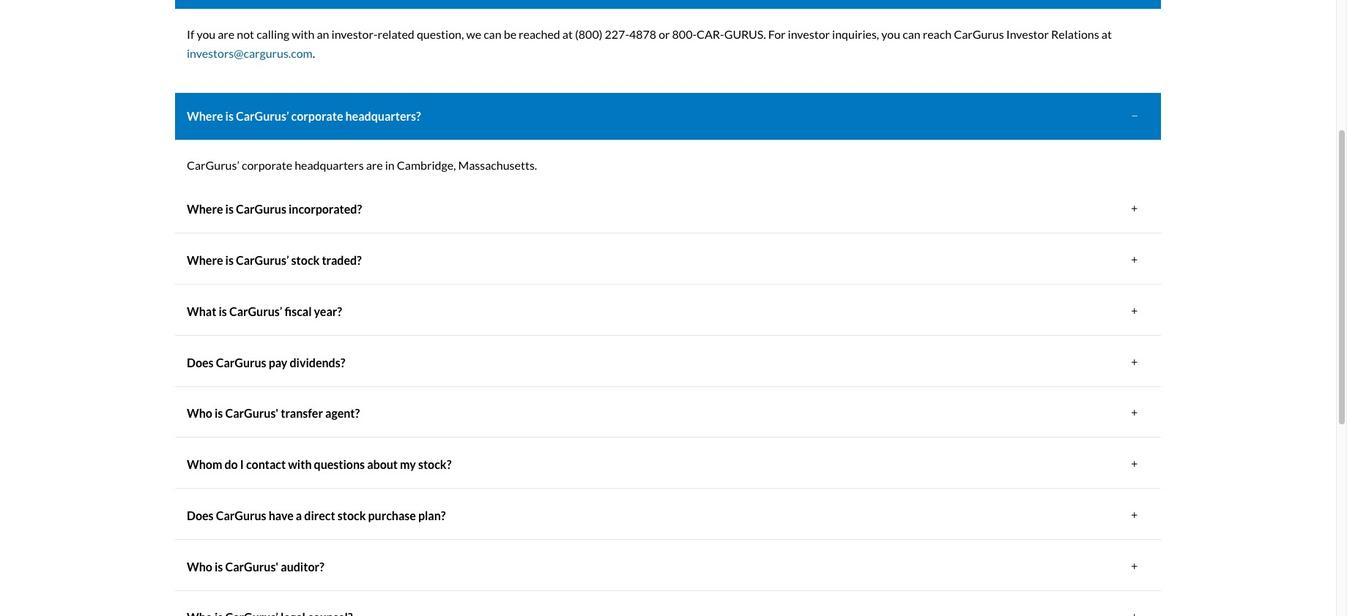 Task type: describe. For each thing, give the bounding box(es) containing it.
2 you from the left
[[882, 27, 901, 41]]

what
[[187, 305, 216, 319]]

does cargurus pay dividends?
[[187, 356, 345, 370]]

1 can from the left
[[484, 27, 502, 41]]

investors@cargurus.com
[[187, 46, 313, 60]]

massachusetts.
[[458, 158, 537, 172]]

an
[[317, 27, 329, 41]]

.
[[313, 46, 315, 60]]

auditor?
[[281, 560, 324, 574]]

where for where is cargurus' corporate headquarters?
[[187, 109, 223, 123]]

cargurus' for fiscal
[[229, 305, 282, 319]]

corporate inside tab
[[291, 109, 343, 123]]

questions
[[314, 458, 365, 472]]

where is cargurus' corporate headquarters? tab panel
[[175, 144, 1161, 186]]

who is cargurus' transfer agent?
[[187, 407, 360, 421]]

relations
[[1051, 27, 1100, 41]]

2 can from the left
[[903, 27, 921, 41]]

where is cargurus' corporate headquarters? tab
[[175, 93, 1161, 140]]

does for does cargurus have a direct stock purchase plan?
[[187, 509, 214, 523]]

a
[[296, 509, 302, 523]]

in
[[385, 158, 395, 172]]

car-
[[697, 27, 724, 41]]

is for where is cargurus' corporate headquarters?
[[225, 109, 234, 123]]

gurus.
[[724, 27, 766, 41]]

is for who is cargurus' auditor?
[[215, 560, 223, 574]]

(800)
[[575, 27, 603, 41]]

cargurus' inside tab panel
[[187, 158, 239, 172]]

dividends?
[[290, 356, 345, 370]]

direct
[[304, 509, 335, 523]]

who is cargurus' transfer agent? tab
[[175, 391, 1161, 438]]

cargurus left have
[[216, 509, 266, 523]]

have
[[269, 509, 294, 523]]

year?
[[314, 305, 342, 319]]

for
[[768, 27, 786, 41]]

where is cargurus' stock traded? tab
[[175, 237, 1161, 285]]

227-
[[605, 27, 629, 41]]

reach
[[923, 27, 952, 41]]

fiscal
[[285, 305, 312, 319]]

cargurus' for transfer
[[225, 407, 279, 421]]

1 you from the left
[[197, 27, 216, 41]]

investor-
[[332, 27, 378, 41]]

investor
[[1007, 27, 1049, 41]]

be
[[504, 27, 517, 41]]

stock inside tab
[[291, 253, 320, 267]]

inquiries,
[[832, 27, 879, 41]]

cambridge,
[[397, 158, 456, 172]]

about
[[367, 458, 398, 472]]

are inside where is cargurus' corporate headquarters? tab panel
[[366, 158, 383, 172]]

where for where is cargurus' stock traded?
[[187, 253, 223, 267]]

who for who is cargurus' auditor?
[[187, 560, 212, 574]]

whom
[[187, 458, 222, 472]]

who is cargurus' auditor? tab
[[175, 544, 1161, 592]]

question,
[[417, 27, 464, 41]]

where is cargurus incorporated?
[[187, 202, 362, 216]]

do
[[225, 458, 238, 472]]

is for who is cargurus' transfer agent?
[[215, 407, 223, 421]]

where for where is cargurus incorporated?
[[187, 202, 223, 216]]

incorporated?
[[289, 202, 362, 216]]



Task type: locate. For each thing, give the bounding box(es) containing it.
reached
[[519, 27, 560, 41]]

traded?
[[322, 253, 362, 267]]

or
[[659, 27, 670, 41]]

cargurus' left transfer
[[225, 407, 279, 421]]

cargurus right reach at right top
[[954, 27, 1004, 41]]

with inside tab
[[288, 458, 312, 472]]

0 vertical spatial corporate
[[291, 109, 343, 123]]

1 horizontal spatial stock
[[338, 509, 366, 523]]

can left be
[[484, 27, 502, 41]]

0 horizontal spatial can
[[484, 27, 502, 41]]

where inside where is cargurus' corporate headquarters? tab
[[187, 109, 223, 123]]

stock?
[[418, 458, 452, 472]]

tab
[[175, 0, 1161, 10], [175, 595, 1161, 617]]

who is cargurus' auditor?
[[187, 560, 324, 574]]

1 vertical spatial does
[[187, 509, 214, 523]]

cargurus
[[954, 27, 1004, 41], [236, 202, 286, 216], [216, 356, 266, 370], [216, 509, 266, 523]]

at
[[563, 27, 573, 41], [1102, 27, 1112, 41]]

who inside 'tab'
[[187, 560, 212, 574]]

where
[[187, 109, 223, 123], [187, 202, 223, 216], [187, 253, 223, 267]]

whom do i contact with questions about my stock? tab
[[175, 442, 1161, 490]]

corporate inside tab panel
[[242, 158, 292, 172]]

0 vertical spatial who
[[187, 407, 212, 421]]

cargurus left 'pay'
[[216, 356, 266, 370]]

does for does cargurus pay dividends?
[[187, 356, 214, 370]]

2 cargurus' from the top
[[225, 560, 279, 574]]

is for where is cargurus' stock traded?
[[225, 253, 234, 267]]

0 horizontal spatial you
[[197, 27, 216, 41]]

if you are not calling with an investor-related question, we can be reached at (800) 227-4878 or 800-car-gurus. for investor inquiries, you can reach cargurus investor relations at investors@cargurus.com .
[[187, 27, 1112, 60]]

2 does from the top
[[187, 509, 214, 523]]

tab up or
[[175, 0, 1161, 10]]

stock inside tab
[[338, 509, 366, 523]]

cargurus' for auditor?
[[225, 560, 279, 574]]

my
[[400, 458, 416, 472]]

1 vertical spatial tab
[[175, 595, 1161, 617]]

pay
[[269, 356, 288, 370]]

where inside "where is cargurus incorporated?" tab
[[187, 202, 223, 216]]

cargurus' inside tab
[[236, 109, 289, 123]]

you right if
[[197, 27, 216, 41]]

does cargurus pay dividends? tab
[[175, 340, 1161, 387]]

is inside 'tab'
[[215, 560, 223, 574]]

are left not
[[218, 27, 235, 41]]

cargurus up where is cargurus' stock traded?
[[236, 202, 286, 216]]

4878
[[629, 27, 657, 41]]

purchase
[[368, 509, 416, 523]]

1 horizontal spatial are
[[366, 158, 383, 172]]

1 horizontal spatial at
[[1102, 27, 1112, 41]]

cargurus' inside 'tab'
[[225, 560, 279, 574]]

0 vertical spatial stock
[[291, 253, 320, 267]]

1 cargurus' from the top
[[225, 407, 279, 421]]

stock
[[291, 253, 320, 267], [338, 509, 366, 523]]

what is cargurus' fiscal year?
[[187, 305, 342, 319]]

1 vertical spatial stock
[[338, 509, 366, 523]]

does
[[187, 356, 214, 370], [187, 509, 214, 523]]

if
[[187, 27, 194, 41]]

related
[[378, 27, 415, 41]]

0 horizontal spatial at
[[563, 27, 573, 41]]

are
[[218, 27, 235, 41], [366, 158, 383, 172]]

agent?
[[325, 407, 360, 421]]

cargurus' for stock
[[236, 253, 289, 267]]

does cargurus have a direct stock purchase plan?
[[187, 509, 446, 523]]

1 tab from the top
[[175, 0, 1161, 10]]

1 vertical spatial with
[[288, 458, 312, 472]]

headquarters
[[295, 158, 364, 172]]

cargurus' for corporate
[[236, 109, 289, 123]]

cargurus' left the auditor?
[[225, 560, 279, 574]]

1 horizontal spatial can
[[903, 27, 921, 41]]

are left the in on the left top
[[366, 158, 383, 172]]

whom should i contact regarding investor inquiries? tab panel
[[175, 13, 1161, 93]]

2 tab from the top
[[175, 595, 1161, 617]]

cargurus' corporate headquarters are in cambridge, massachusetts.
[[187, 158, 537, 172]]

1 vertical spatial who
[[187, 560, 212, 574]]

0 vertical spatial where
[[187, 109, 223, 123]]

is for where is cargurus incorporated?
[[225, 202, 234, 216]]

stock right direct
[[338, 509, 366, 523]]

who for who is cargurus' transfer agent?
[[187, 407, 212, 421]]

whom do i contact with questions about my stock?
[[187, 458, 452, 472]]

with left "an"
[[292, 27, 315, 41]]

with right contact
[[288, 458, 312, 472]]

not
[[237, 27, 254, 41]]

with inside if you are not calling with an investor-related question, we can be reached at (800) 227-4878 or 800-car-gurus. for investor inquiries, you can reach cargurus investor relations at investors@cargurus.com .
[[292, 27, 315, 41]]

where is cargurus incorporated? tab
[[175, 186, 1161, 234]]

1 who from the top
[[187, 407, 212, 421]]

is
[[225, 109, 234, 123], [225, 202, 234, 216], [225, 253, 234, 267], [219, 305, 227, 319], [215, 407, 223, 421], [215, 560, 223, 574]]

2 who from the top
[[187, 560, 212, 574]]

cargurus'
[[225, 407, 279, 421], [225, 560, 279, 574]]

0 horizontal spatial stock
[[291, 253, 320, 267]]

tab down who is cargurus' auditor? 'tab'
[[175, 595, 1161, 617]]

what is cargurus' fiscal year? tab
[[175, 288, 1161, 336]]

800-
[[672, 27, 697, 41]]

does cargurus have a direct stock purchase plan? tab
[[175, 493, 1161, 541]]

0 vertical spatial with
[[292, 27, 315, 41]]

2 vertical spatial where
[[187, 253, 223, 267]]

where inside the where is cargurus' stock traded? tab
[[187, 253, 223, 267]]

we
[[466, 27, 481, 41]]

1 where from the top
[[187, 109, 223, 123]]

you right inquiries,
[[882, 27, 901, 41]]

1 does from the top
[[187, 356, 214, 370]]

1 horizontal spatial you
[[882, 27, 901, 41]]

0 horizontal spatial are
[[218, 27, 235, 41]]

calling
[[257, 27, 290, 41]]

0 vertical spatial are
[[218, 27, 235, 41]]

who
[[187, 407, 212, 421], [187, 560, 212, 574]]

corporate up where is cargurus incorporated?
[[242, 158, 292, 172]]

2 where from the top
[[187, 202, 223, 216]]

does down what
[[187, 356, 214, 370]]

cargurus' inside tab
[[225, 407, 279, 421]]

1 at from the left
[[563, 27, 573, 41]]

1 vertical spatial where
[[187, 202, 223, 216]]

at right relations at top right
[[1102, 27, 1112, 41]]

2 at from the left
[[1102, 27, 1112, 41]]

who inside tab
[[187, 407, 212, 421]]

1 vertical spatial corporate
[[242, 158, 292, 172]]

you
[[197, 27, 216, 41], [882, 27, 901, 41]]

corporate up headquarters
[[291, 109, 343, 123]]

investors@cargurus.com link
[[187, 46, 313, 60]]

transfer
[[281, 407, 323, 421]]

can left reach at right top
[[903, 27, 921, 41]]

plan?
[[418, 509, 446, 523]]

where is cargurus' corporate headquarters?
[[187, 109, 421, 123]]

corporate
[[291, 109, 343, 123], [242, 158, 292, 172]]

are inside if you are not calling with an investor-related question, we can be reached at (800) 227-4878 or 800-car-gurus. for investor inquiries, you can reach cargurus investor relations at investors@cargurus.com .
[[218, 27, 235, 41]]

cargurus inside if you are not calling with an investor-related question, we can be reached at (800) 227-4878 or 800-car-gurus. for investor inquiries, you can reach cargurus investor relations at investors@cargurus.com .
[[954, 27, 1004, 41]]

where is cargurus' stock traded?
[[187, 253, 362, 267]]

1 vertical spatial are
[[366, 158, 383, 172]]

1 vertical spatial cargurus'
[[225, 560, 279, 574]]

i
[[240, 458, 244, 472]]

0 vertical spatial tab
[[175, 0, 1161, 10]]

contact
[[246, 458, 286, 472]]

does down whom on the left bottom of the page
[[187, 509, 214, 523]]

stock left traded?
[[291, 253, 320, 267]]

cargurus'
[[236, 109, 289, 123], [187, 158, 239, 172], [236, 253, 289, 267], [229, 305, 282, 319]]

can
[[484, 27, 502, 41], [903, 27, 921, 41]]

0 vertical spatial cargurus'
[[225, 407, 279, 421]]

0 vertical spatial does
[[187, 356, 214, 370]]

investor
[[788, 27, 830, 41]]

at left (800)
[[563, 27, 573, 41]]

with
[[292, 27, 315, 41], [288, 458, 312, 472]]

is for what is cargurus' fiscal year?
[[219, 305, 227, 319]]

headquarters?
[[345, 109, 421, 123]]

3 where from the top
[[187, 253, 223, 267]]



Task type: vqa. For each thing, say whether or not it's contained in the screenshot.
QUESTION, on the top left of the page
yes



